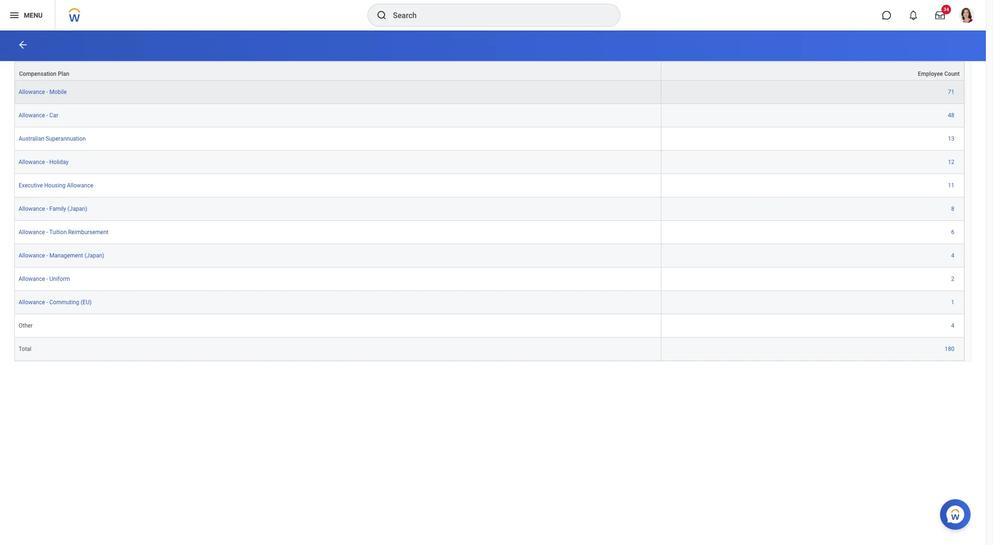 Task type: describe. For each thing, give the bounding box(es) containing it.
12
[[949, 159, 955, 166]]

row containing allowance - mobile
[[14, 81, 965, 104]]

- for family
[[46, 206, 48, 212]]

1
[[952, 299, 955, 306]]

allowance for allowance - family (japan)
[[19, 206, 45, 212]]

180 button
[[945, 346, 956, 353]]

180
[[945, 346, 955, 353]]

row containing allowance - uniform
[[14, 268, 965, 291]]

australian
[[19, 136, 44, 142]]

allowance - management (japan)
[[19, 253, 104, 259]]

71
[[949, 89, 955, 95]]

allowance - commuting (eu)
[[19, 299, 92, 306]]

- for holiday
[[46, 159, 48, 166]]

allowance for allowance - car
[[19, 112, 45, 119]]

8
[[952, 206, 955, 212]]

row containing allowance - tuition reimbursement
[[14, 221, 965, 244]]

other
[[19, 323, 33, 329]]

holiday
[[49, 159, 69, 166]]

2 4 button from the top
[[952, 322, 956, 330]]

2
[[952, 276, 955, 283]]

row containing allowance - management (japan)
[[14, 244, 965, 268]]

allowance for allowance - tuition reimbursement
[[19, 229, 45, 236]]

11
[[949, 182, 955, 189]]

row containing executive housing allowance
[[14, 174, 965, 198]]

australian superannuation link
[[19, 134, 86, 142]]

6 button
[[952, 229, 956, 236]]

row containing allowance - holiday
[[14, 151, 965, 174]]

allowance - holiday
[[19, 159, 69, 166]]

executive housing allowance
[[19, 182, 93, 189]]

allowance - uniform link
[[19, 274, 70, 283]]

superannuation
[[46, 136, 86, 142]]

allowance right housing
[[67, 182, 93, 189]]

- for tuition
[[46, 229, 48, 236]]

compensation plan
[[19, 71, 69, 77]]

management
[[49, 253, 83, 259]]

employee count button
[[662, 62, 965, 80]]

menu button
[[0, 0, 55, 31]]

- for uniform
[[46, 276, 48, 283]]

car
[[49, 112, 58, 119]]

allowance - holiday link
[[19, 157, 69, 166]]

- for management
[[46, 253, 48, 259]]

12 button
[[949, 159, 956, 166]]

menu
[[24, 11, 43, 19]]

allowance - uniform
[[19, 276, 70, 283]]

allowance - commuting (eu) link
[[19, 297, 92, 306]]

employee count
[[918, 71, 960, 77]]

row containing compensation plan
[[14, 62, 965, 81]]

Search Workday  search field
[[393, 5, 600, 26]]

housing
[[44, 182, 66, 189]]

1 4 button from the top
[[952, 252, 956, 260]]

allowance - car link
[[19, 110, 58, 119]]

total element
[[19, 344, 31, 353]]

mobile
[[49, 89, 67, 95]]

71 button
[[949, 88, 956, 96]]

previous page image
[[17, 39, 29, 51]]

main content containing compensation plan
[[0, 31, 986, 367]]

compensation
[[19, 71, 56, 77]]



Task type: vqa. For each thing, say whether or not it's contained in the screenshot.


Task type: locate. For each thing, give the bounding box(es) containing it.
2 button
[[952, 276, 956, 283]]

2 4 from the top
[[952, 323, 955, 329]]

- for commuting
[[46, 299, 48, 306]]

11 button
[[949, 182, 956, 190]]

- for mobile
[[46, 89, 48, 95]]

allowance
[[19, 89, 45, 95], [19, 112, 45, 119], [19, 159, 45, 166], [67, 182, 93, 189], [19, 206, 45, 212], [19, 229, 45, 236], [19, 253, 45, 259], [19, 276, 45, 283], [19, 299, 45, 306]]

allowance up "other" element in the bottom left of the page
[[19, 299, 45, 306]]

allowance - family (japan)
[[19, 206, 87, 212]]

- left management
[[46, 253, 48, 259]]

48 button
[[949, 112, 956, 119]]

3 row from the top
[[14, 104, 965, 127]]

- left car
[[46, 112, 48, 119]]

notifications large image
[[909, 11, 919, 20]]

13
[[949, 136, 955, 142]]

1 vertical spatial 4
[[952, 323, 955, 329]]

(japan)
[[68, 206, 87, 212], [85, 253, 104, 259]]

4 button down 1 button
[[952, 322, 956, 330]]

allowance down compensation in the top of the page
[[19, 89, 45, 95]]

13 row from the top
[[14, 338, 965, 361]]

4 down 6 button
[[952, 253, 955, 259]]

executive housing allowance link
[[19, 180, 93, 189]]

4
[[952, 253, 955, 259], [952, 323, 955, 329]]

allowance left uniform
[[19, 276, 45, 283]]

allowance down 'australian'
[[19, 159, 45, 166]]

11 row from the top
[[14, 291, 965, 315]]

allowance - car
[[19, 112, 58, 119]]

48
[[949, 112, 955, 119]]

allowance left tuition at the top
[[19, 229, 45, 236]]

0 vertical spatial 4 button
[[952, 252, 956, 260]]

34
[[944, 7, 950, 12]]

8 button
[[952, 205, 956, 213]]

allowance - mobile
[[19, 89, 67, 95]]

allowance - mobile link
[[19, 87, 67, 95]]

search image
[[376, 10, 387, 21]]

4 for 1st the 4 button from the top
[[952, 253, 955, 259]]

employee
[[918, 71, 943, 77]]

2 - from the top
[[46, 112, 48, 119]]

3 - from the top
[[46, 159, 48, 166]]

profile logan mcneil image
[[960, 8, 975, 25]]

4 row from the top
[[14, 127, 965, 151]]

- left mobile
[[46, 89, 48, 95]]

allowance for allowance - commuting (eu)
[[19, 299, 45, 306]]

uniform
[[49, 276, 70, 283]]

row
[[14, 62, 965, 81], [14, 81, 965, 104], [14, 104, 965, 127], [14, 127, 965, 151], [14, 151, 965, 174], [14, 174, 965, 198], [14, 198, 965, 221], [14, 221, 965, 244], [14, 244, 965, 268], [14, 268, 965, 291], [14, 291, 965, 315], [14, 315, 965, 338], [14, 338, 965, 361]]

inbox large image
[[936, 11, 945, 20]]

allowance left car
[[19, 112, 45, 119]]

plan
[[58, 71, 69, 77]]

- left family
[[46, 206, 48, 212]]

0 vertical spatial (japan)
[[68, 206, 87, 212]]

family
[[49, 206, 66, 212]]

7 row from the top
[[14, 198, 965, 221]]

7 - from the top
[[46, 276, 48, 283]]

5 row from the top
[[14, 151, 965, 174]]

commuting
[[49, 299, 79, 306]]

- left uniform
[[46, 276, 48, 283]]

allowance - family (japan) link
[[19, 204, 87, 212]]

12 row from the top
[[14, 315, 965, 338]]

allowance up allowance - uniform link
[[19, 253, 45, 259]]

row containing allowance - family (japan)
[[14, 198, 965, 221]]

1 button
[[952, 299, 956, 307]]

allowance for allowance - management (japan)
[[19, 253, 45, 259]]

justify image
[[9, 10, 20, 21]]

6 row from the top
[[14, 174, 965, 198]]

(japan) for allowance - management (japan)
[[85, 253, 104, 259]]

4 down 1 button
[[952, 323, 955, 329]]

allowance - tuition reimbursement link
[[19, 227, 109, 236]]

2 row from the top
[[14, 81, 965, 104]]

tuition
[[49, 229, 67, 236]]

- for car
[[46, 112, 48, 119]]

executive
[[19, 182, 43, 189]]

4 button
[[952, 252, 956, 260], [952, 322, 956, 330]]

6
[[952, 229, 955, 236]]

8 - from the top
[[46, 299, 48, 306]]

- left tuition at the top
[[46, 229, 48, 236]]

allowance for allowance - holiday
[[19, 159, 45, 166]]

13 button
[[949, 135, 956, 143]]

34 button
[[930, 5, 952, 26]]

-
[[46, 89, 48, 95], [46, 112, 48, 119], [46, 159, 48, 166], [46, 206, 48, 212], [46, 229, 48, 236], [46, 253, 48, 259], [46, 276, 48, 283], [46, 299, 48, 306]]

allowance for allowance - uniform
[[19, 276, 45, 283]]

compensation plan button
[[15, 62, 661, 80]]

1 vertical spatial 4 button
[[952, 322, 956, 330]]

10 row from the top
[[14, 268, 965, 291]]

4 for first the 4 button from the bottom of the page
[[952, 323, 955, 329]]

count
[[945, 71, 960, 77]]

1 vertical spatial (japan)
[[85, 253, 104, 259]]

6 - from the top
[[46, 253, 48, 259]]

0 vertical spatial 4
[[952, 253, 955, 259]]

- left commuting
[[46, 299, 48, 306]]

main content
[[0, 31, 986, 367]]

- left holiday
[[46, 159, 48, 166]]

allowance for allowance - mobile
[[19, 89, 45, 95]]

row containing allowance - car
[[14, 104, 965, 127]]

(japan) down 'reimbursement' on the left of the page
[[85, 253, 104, 259]]

allowance - management (japan) link
[[19, 251, 104, 259]]

9 row from the top
[[14, 244, 965, 268]]

row containing total
[[14, 338, 965, 361]]

(japan) right family
[[68, 206, 87, 212]]

(eu)
[[81, 299, 92, 306]]

reimbursement
[[68, 229, 109, 236]]

1 4 from the top
[[952, 253, 955, 259]]

1 row from the top
[[14, 62, 965, 81]]

allowance - tuition reimbursement
[[19, 229, 109, 236]]

total
[[19, 346, 31, 353]]

8 row from the top
[[14, 221, 965, 244]]

other element
[[19, 321, 33, 329]]

4 - from the top
[[46, 206, 48, 212]]

5 - from the top
[[46, 229, 48, 236]]

australian superannuation
[[19, 136, 86, 142]]

row containing allowance - commuting (eu)
[[14, 291, 965, 315]]

row containing other
[[14, 315, 965, 338]]

(japan) for allowance - family (japan)
[[68, 206, 87, 212]]

1 - from the top
[[46, 89, 48, 95]]

allowance down executive
[[19, 206, 45, 212]]

4 button up 2
[[952, 252, 956, 260]]

row containing australian superannuation
[[14, 127, 965, 151]]



